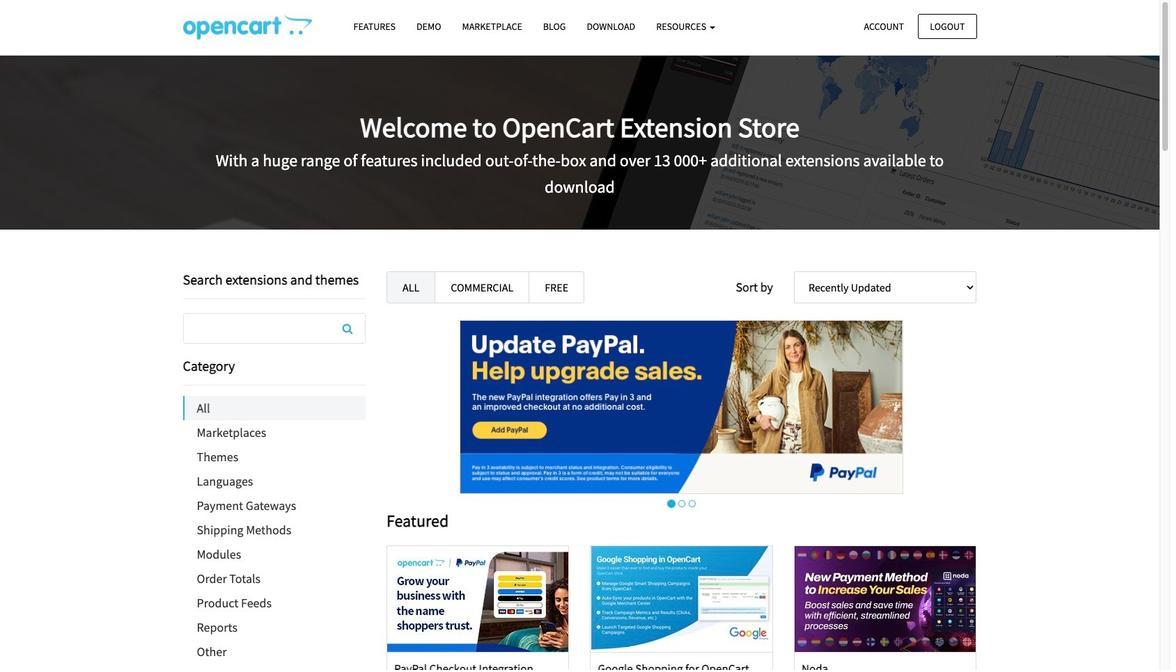 Task type: locate. For each thing, give the bounding box(es) containing it.
paypal checkout integration image
[[387, 547, 569, 653]]

opencart extensions image
[[183, 15, 312, 40]]

google shopping for opencart image
[[591, 547, 772, 653]]

None text field
[[184, 314, 365, 343]]

search image
[[342, 323, 353, 334]]



Task type: describe. For each thing, give the bounding box(es) containing it.
paypal payment gateway image
[[460, 320, 904, 495]]

noda image
[[795, 547, 976, 653]]



Task type: vqa. For each thing, say whether or not it's contained in the screenshot.
search image
yes



